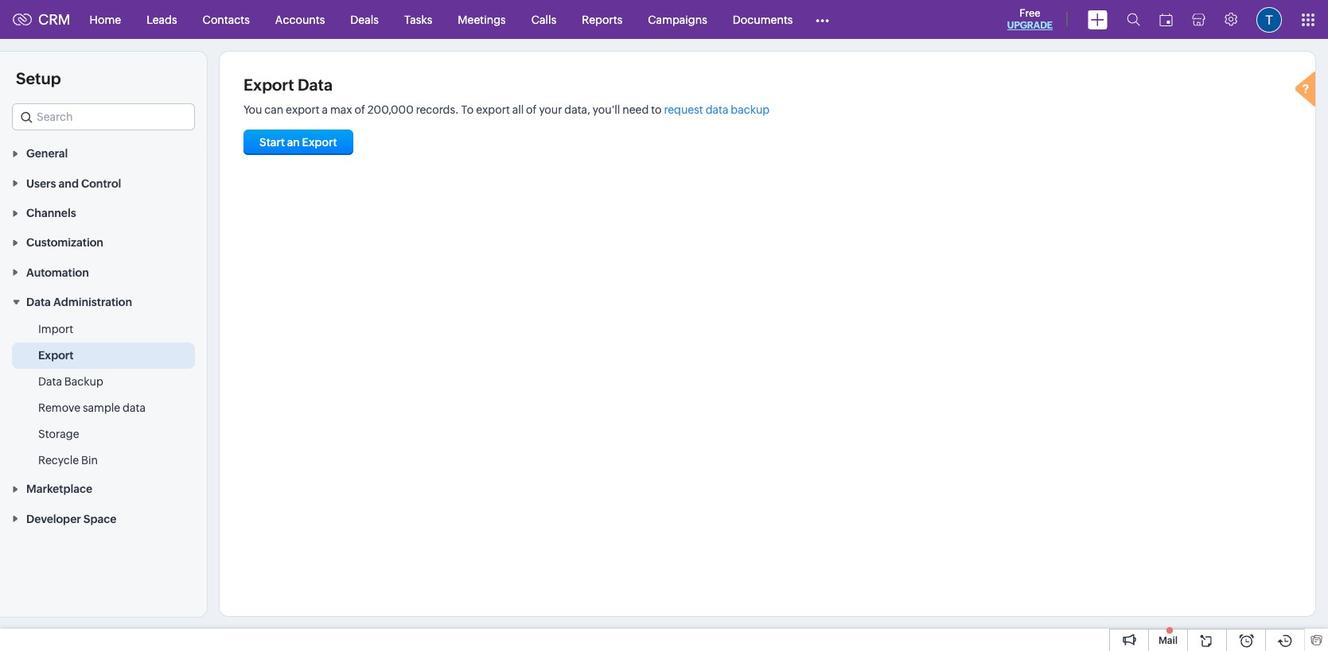 Task type: vqa. For each thing, say whether or not it's contained in the screenshot.
logo
no



Task type: locate. For each thing, give the bounding box(es) containing it.
upgrade
[[1008, 20, 1053, 31]]

import
[[38, 323, 73, 336]]

campaigns link
[[635, 0, 720, 39]]

remove
[[38, 402, 81, 415]]

of right the max
[[355, 103, 365, 116]]

of
[[355, 103, 365, 116], [526, 103, 537, 116]]

tasks link
[[392, 0, 445, 39]]

1 vertical spatial data
[[123, 402, 146, 415]]

you can export a max of 200,000 records. to export all of your data, you'll need to request data backup
[[244, 103, 770, 116]]

data inside 'region'
[[123, 402, 146, 415]]

export
[[286, 103, 320, 116], [476, 103, 510, 116]]

data administration
[[26, 296, 132, 309]]

users and control button
[[0, 168, 207, 198]]

export down 'import' link
[[38, 350, 74, 362]]

crm
[[38, 11, 71, 28]]

data backup
[[38, 376, 103, 389]]

contacts
[[203, 13, 250, 26]]

data down "export" link
[[38, 376, 62, 389]]

meetings link
[[445, 0, 519, 39]]

reports
[[582, 13, 623, 26]]

request
[[664, 103, 704, 116]]

data inside 'region'
[[38, 376, 62, 389]]

1 horizontal spatial export
[[244, 76, 294, 94]]

data
[[298, 76, 333, 94], [26, 296, 51, 309], [38, 376, 62, 389]]

2 vertical spatial data
[[38, 376, 62, 389]]

0 horizontal spatial data
[[123, 402, 146, 415]]

marketplace button
[[0, 474, 207, 504]]

0 horizontal spatial export
[[286, 103, 320, 116]]

1 horizontal spatial export
[[476, 103, 510, 116]]

export
[[244, 76, 294, 94], [302, 136, 337, 149], [38, 350, 74, 362]]

export right an
[[302, 136, 337, 149]]

a
[[322, 103, 328, 116]]

of right all
[[526, 103, 537, 116]]

0 horizontal spatial export
[[38, 350, 74, 362]]

2 horizontal spatial export
[[302, 136, 337, 149]]

accounts
[[275, 13, 325, 26]]

data up a on the top left of the page
[[298, 76, 333, 94]]

profile image
[[1257, 7, 1282, 32]]

2 of from the left
[[526, 103, 537, 116]]

all
[[512, 103, 524, 116]]

contacts link
[[190, 0, 263, 39]]

0 vertical spatial export
[[244, 76, 294, 94]]

to
[[461, 103, 474, 116]]

data up import at left
[[26, 296, 51, 309]]

developer space button
[[0, 504, 207, 534]]

administration
[[53, 296, 132, 309]]

you
[[244, 103, 262, 116]]

export left a on the top left of the page
[[286, 103, 320, 116]]

general
[[26, 148, 68, 160]]

export inside the data administration 'region'
[[38, 350, 74, 362]]

2 export from the left
[[476, 103, 510, 116]]

data for data administration
[[26, 296, 51, 309]]

space
[[83, 513, 117, 526]]

you'll
[[593, 103, 620, 116]]

export for export data
[[244, 76, 294, 94]]

data
[[706, 103, 729, 116], [123, 402, 146, 415]]

2 vertical spatial export
[[38, 350, 74, 362]]

help image
[[1292, 69, 1324, 113]]

Other Modules field
[[806, 7, 840, 32]]

export link
[[38, 348, 74, 364]]

calls
[[532, 13, 557, 26]]

create menu element
[[1079, 0, 1118, 39]]

data inside dropdown button
[[26, 296, 51, 309]]

0 horizontal spatial of
[[355, 103, 365, 116]]

data for data backup
[[38, 376, 62, 389]]

start
[[260, 136, 285, 149]]

leads link
[[134, 0, 190, 39]]

general button
[[0, 139, 207, 168]]

export up can
[[244, 76, 294, 94]]

data right sample
[[123, 402, 146, 415]]

tasks
[[404, 13, 432, 26]]

sample
[[83, 402, 120, 415]]

calls link
[[519, 0, 569, 39]]

storage link
[[38, 427, 79, 443]]

export left all
[[476, 103, 510, 116]]

data left the backup
[[706, 103, 729, 116]]

1 vertical spatial data
[[26, 296, 51, 309]]

None field
[[12, 103, 195, 131]]

automation
[[26, 266, 89, 279]]

create menu image
[[1088, 10, 1108, 29]]

max
[[330, 103, 352, 116]]

1 vertical spatial export
[[302, 136, 337, 149]]

can
[[265, 103, 284, 116]]

leads
[[147, 13, 177, 26]]

developer
[[26, 513, 81, 526]]

0 vertical spatial data
[[706, 103, 729, 116]]

marketplace
[[26, 484, 92, 496]]

Search text field
[[13, 104, 194, 130]]

channels button
[[0, 198, 207, 228]]

1 horizontal spatial of
[[526, 103, 537, 116]]

free
[[1020, 7, 1041, 19]]

backup
[[64, 376, 103, 389]]

start an export button
[[244, 130, 353, 155]]



Task type: describe. For each thing, give the bounding box(es) containing it.
accounts link
[[263, 0, 338, 39]]

automation button
[[0, 257, 207, 287]]

search image
[[1127, 13, 1141, 26]]

users
[[26, 177, 56, 190]]

meetings
[[458, 13, 506, 26]]

need
[[623, 103, 649, 116]]

remove sample data link
[[38, 400, 146, 416]]

channels
[[26, 207, 76, 220]]

users and control
[[26, 177, 121, 190]]

data backup link
[[38, 374, 103, 390]]

deals link
[[338, 0, 392, 39]]

200,000
[[368, 103, 414, 116]]

calendar image
[[1160, 13, 1173, 26]]

search element
[[1118, 0, 1150, 39]]

recycle bin
[[38, 455, 98, 467]]

recycle bin link
[[38, 453, 98, 469]]

export for export
[[38, 350, 74, 362]]

data administration button
[[0, 287, 207, 317]]

developer space
[[26, 513, 117, 526]]

import link
[[38, 322, 73, 338]]

export data
[[244, 76, 333, 94]]

storage
[[38, 428, 79, 441]]

0 vertical spatial data
[[298, 76, 333, 94]]

recycle
[[38, 455, 79, 467]]

setup
[[16, 69, 61, 88]]

customization button
[[0, 228, 207, 257]]

an
[[287, 136, 300, 149]]

documents
[[733, 13, 793, 26]]

start an export
[[260, 136, 337, 149]]

your
[[539, 103, 562, 116]]

deals
[[351, 13, 379, 26]]

request data backup link
[[664, 103, 770, 116]]

home link
[[77, 0, 134, 39]]

reports link
[[569, 0, 635, 39]]

campaigns
[[648, 13, 708, 26]]

profile element
[[1247, 0, 1292, 39]]

1 of from the left
[[355, 103, 365, 116]]

data administration region
[[0, 317, 207, 474]]

home
[[90, 13, 121, 26]]

free upgrade
[[1008, 7, 1053, 31]]

1 export from the left
[[286, 103, 320, 116]]

to
[[651, 103, 662, 116]]

records.
[[416, 103, 459, 116]]

and
[[59, 177, 79, 190]]

crm link
[[13, 11, 71, 28]]

1 horizontal spatial data
[[706, 103, 729, 116]]

bin
[[81, 455, 98, 467]]

customization
[[26, 237, 103, 249]]

remove sample data
[[38, 402, 146, 415]]

mail
[[1159, 636, 1178, 647]]

backup
[[731, 103, 770, 116]]

export inside button
[[302, 136, 337, 149]]

data,
[[565, 103, 591, 116]]

documents link
[[720, 0, 806, 39]]

control
[[81, 177, 121, 190]]



